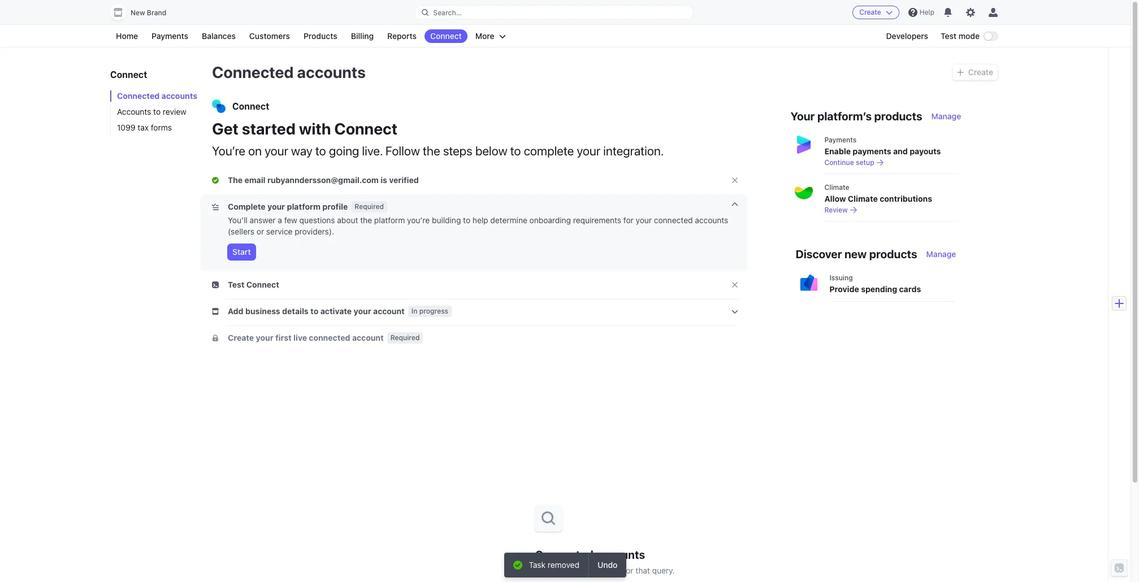 Task type: vqa. For each thing, say whether or not it's contained in the screenshot.
'Create' in Create button
no



Task type: locate. For each thing, give the bounding box(es) containing it.
payments for payments enable payments and payouts
[[824, 136, 857, 144]]

the email rubyanndersson@gmail.com is verified
[[228, 175, 419, 185]]

0 vertical spatial svg image
[[212, 177, 219, 184]]

1 horizontal spatial connected
[[212, 63, 294, 81]]

for left that
[[623, 566, 633, 575]]

billing
[[351, 31, 374, 41]]

developers
[[886, 31, 928, 41]]

your right activate
[[354, 306, 371, 316]]

1 svg image from the top
[[212, 177, 219, 184]]

accounts to review
[[117, 107, 186, 116]]

1 vertical spatial the
[[360, 215, 372, 225]]

task removed alert dialog
[[504, 553, 627, 578]]

payments for payments
[[152, 31, 188, 41]]

get
[[212, 119, 239, 138]]

1 vertical spatial connected
[[309, 333, 350, 343]]

1 vertical spatial create
[[968, 67, 993, 77]]

manage for discover new products
[[926, 249, 956, 259]]

2 vertical spatial svg image
[[212, 282, 219, 288]]

platform up few
[[287, 202, 321, 211]]

products
[[304, 31, 337, 41]]

svg image for test connect
[[212, 282, 219, 288]]

create down mode
[[968, 67, 993, 77]]

balances link
[[196, 29, 241, 43]]

you're
[[212, 144, 245, 158]]

products for discover new products
[[869, 248, 917, 261]]

svg image for create
[[957, 69, 964, 76]]

payouts
[[910, 146, 941, 156]]

payments up enable
[[824, 136, 857, 144]]

1 vertical spatial svg image
[[212, 308, 219, 315]]

products link
[[298, 29, 343, 43]]

continue
[[824, 158, 854, 167]]

create your first live connected account
[[228, 333, 384, 343]]

connected down "customers" link
[[212, 63, 294, 81]]

connected accounts up the accounts to review link
[[117, 91, 197, 101]]

undo
[[598, 560, 618, 570]]

payments
[[152, 31, 188, 41], [824, 136, 857, 144]]

(sellers
[[228, 227, 254, 236]]

reports link
[[382, 29, 422, 43]]

to
[[153, 107, 161, 116], [315, 144, 326, 158], [510, 144, 521, 158], [463, 215, 470, 225], [310, 306, 318, 316]]

manage link for discover new products
[[926, 249, 956, 260]]

for right the requirements
[[623, 215, 634, 225]]

undo button
[[588, 553, 627, 578]]

0 horizontal spatial platform
[[287, 202, 321, 211]]

tax
[[138, 123, 149, 132]]

your right on
[[265, 144, 288, 158]]

1 vertical spatial test
[[228, 280, 244, 289]]

platform inside dropdown button
[[287, 202, 321, 211]]

climate up allow at top right
[[824, 183, 849, 192]]

1 vertical spatial svg image
[[212, 204, 219, 210]]

0 vertical spatial connected
[[212, 63, 294, 81]]

1 horizontal spatial connected
[[654, 215, 693, 225]]

create button up developers
[[853, 6, 899, 19]]

your up a
[[267, 202, 285, 211]]

1 vertical spatial manage link
[[926, 249, 956, 260]]

enable
[[824, 146, 851, 156]]

svg image
[[212, 177, 219, 184], [212, 308, 219, 315], [212, 335, 219, 341]]

connect up business
[[246, 280, 279, 289]]

add
[[228, 306, 243, 316]]

2 vertical spatial svg image
[[212, 335, 219, 341]]

your
[[265, 144, 288, 158], [577, 144, 600, 158], [267, 202, 285, 211], [636, 215, 652, 225], [354, 306, 371, 316], [256, 333, 273, 343]]

1 horizontal spatial payments
[[824, 136, 857, 144]]

discover
[[796, 248, 842, 261]]

provide
[[829, 284, 859, 294]]

0 horizontal spatial payments
[[152, 31, 188, 41]]

climate allow climate contributions
[[824, 183, 932, 204]]

0 horizontal spatial connected accounts
[[117, 91, 197, 101]]

with
[[299, 119, 331, 138]]

climate right allow at top right
[[848, 194, 878, 204]]

the inside get started with connect you're on your way to going live. follow the steps below to complete your integration.
[[423, 144, 440, 158]]

svg image
[[957, 69, 964, 76], [212, 204, 219, 210], [212, 282, 219, 288]]

0 vertical spatial products
[[874, 110, 922, 123]]

0 horizontal spatial connected
[[117, 91, 160, 101]]

0 vertical spatial connected
[[654, 215, 693, 225]]

accounts
[[297, 63, 366, 81], [161, 91, 197, 101], [695, 215, 728, 225], [596, 548, 645, 561]]

required
[[355, 202, 384, 211], [390, 334, 420, 342]]

few
[[284, 215, 297, 225]]

products up payments enable payments and payouts
[[874, 110, 922, 123]]

for inside connected accounts there aren't any results for that query.
[[623, 566, 633, 575]]

service
[[266, 227, 293, 236]]

0 horizontal spatial test
[[228, 280, 244, 289]]

your right the requirements
[[636, 215, 652, 225]]

way
[[291, 144, 313, 158]]

0 horizontal spatial the
[[360, 215, 372, 225]]

svg image down test mode
[[957, 69, 964, 76]]

to left 'help' at the top left
[[463, 215, 470, 225]]

the left steps
[[423, 144, 440, 158]]

2 vertical spatial connected
[[535, 548, 593, 561]]

connected inside you'll answer a few questions about the platform you're building to help determine onboarding requirements for your connected accounts (sellers or service providers).
[[654, 215, 693, 225]]

customers
[[249, 31, 290, 41]]

test left mode
[[941, 31, 956, 41]]

1 vertical spatial create button
[[952, 64, 998, 80]]

svg image left "complete"
[[212, 204, 219, 210]]

test
[[941, 31, 956, 41], [228, 280, 244, 289]]

svg image left test connect
[[212, 282, 219, 288]]

2 vertical spatial create
[[228, 333, 254, 343]]

Search… text field
[[415, 5, 693, 20]]

create down add
[[228, 333, 254, 343]]

you're
[[407, 215, 430, 225]]

your right complete
[[577, 144, 600, 158]]

home
[[116, 31, 138, 41]]

payments down brand
[[152, 31, 188, 41]]

0 vertical spatial platform
[[287, 202, 321, 211]]

1 horizontal spatial connected accounts
[[212, 63, 366, 81]]

0 vertical spatial payments
[[152, 31, 188, 41]]

1 for from the top
[[623, 215, 634, 225]]

connect inside get started with connect you're on your way to going live. follow the steps below to complete your integration.
[[334, 119, 397, 138]]

manage
[[931, 111, 961, 121], [926, 249, 956, 259]]

2 for from the top
[[623, 566, 633, 575]]

steps
[[443, 144, 472, 158]]

climate
[[824, 183, 849, 192], [848, 194, 878, 204]]

to inside you'll answer a few questions about the platform you're building to help determine onboarding requirements for your connected accounts (sellers or service providers).
[[463, 215, 470, 225]]

mode
[[959, 31, 980, 41]]

svg image inside 'test connect' dropdown button
[[212, 282, 219, 288]]

review
[[824, 206, 848, 214]]

1 vertical spatial for
[[623, 566, 633, 575]]

products up issuing provide spending cards
[[869, 248, 917, 261]]

1 vertical spatial platform
[[374, 215, 405, 225]]

start link
[[228, 244, 255, 260]]

platform left you're
[[374, 215, 405, 225]]

0 horizontal spatial required
[[355, 202, 384, 211]]

create up developers link
[[859, 8, 881, 16]]

0 vertical spatial for
[[623, 215, 634, 225]]

1 horizontal spatial the
[[423, 144, 440, 158]]

complete
[[228, 202, 265, 211]]

activate
[[320, 306, 352, 316]]

help
[[472, 215, 488, 225]]

1 vertical spatial manage
[[926, 249, 956, 259]]

1 horizontal spatial create button
[[952, 64, 998, 80]]

verified
[[389, 175, 419, 185]]

that
[[636, 566, 650, 575]]

0 vertical spatial the
[[423, 144, 440, 158]]

required down in
[[390, 334, 420, 342]]

svg image inside add business details to activate your account dropdown button
[[212, 308, 219, 315]]

requirements
[[573, 215, 621, 225]]

test connect
[[228, 280, 279, 289]]

1 vertical spatial connected
[[117, 91, 160, 101]]

account
[[373, 306, 405, 316], [352, 333, 384, 343]]

connect up started
[[232, 101, 269, 111]]

connected up aren't at the bottom
[[535, 548, 593, 561]]

more button
[[470, 29, 511, 43]]

account inside dropdown button
[[373, 306, 405, 316]]

0 vertical spatial test
[[941, 31, 956, 41]]

0 vertical spatial create button
[[853, 6, 899, 19]]

the right about
[[360, 215, 372, 225]]

test up add
[[228, 280, 244, 289]]

to right details
[[310, 306, 318, 316]]

1 vertical spatial payments
[[824, 136, 857, 144]]

manage for your platform's products
[[931, 111, 961, 121]]

create button down mode
[[952, 64, 998, 80]]

3 svg image from the top
[[212, 335, 219, 341]]

test inside dropdown button
[[228, 280, 244, 289]]

connected accounts down "customers" link
[[212, 63, 366, 81]]

0 vertical spatial svg image
[[957, 69, 964, 76]]

help button
[[904, 3, 939, 21]]

to down connected accounts link
[[153, 107, 161, 116]]

1 vertical spatial connected accounts
[[117, 91, 197, 101]]

connect up live.
[[334, 119, 397, 138]]

continue setup link
[[824, 158, 959, 167]]

2 svg image from the top
[[212, 308, 219, 315]]

2 horizontal spatial connected
[[535, 548, 593, 561]]

accounts inside connected accounts link
[[161, 91, 197, 101]]

test for test connect
[[228, 280, 244, 289]]

connect link
[[425, 29, 467, 43]]

0 vertical spatial account
[[373, 306, 405, 316]]

started
[[242, 119, 296, 138]]

manage link for your platform's products
[[931, 111, 961, 122]]

task removed
[[529, 560, 579, 570]]

live.
[[362, 144, 383, 158]]

the
[[228, 175, 243, 185]]

1 vertical spatial products
[[869, 248, 917, 261]]

1 horizontal spatial platform
[[374, 215, 405, 225]]

1 vertical spatial required
[[390, 334, 420, 342]]

discover new products
[[796, 248, 917, 261]]

providers).
[[295, 227, 334, 236]]

create
[[859, 8, 881, 16], [968, 67, 993, 77], [228, 333, 254, 343]]

payments inside payments enable payments and payouts
[[824, 136, 857, 144]]

0 vertical spatial connected accounts
[[212, 63, 366, 81]]

svg image for the email rubyanndersson@gmail.com is verified
[[212, 177, 219, 184]]

the
[[423, 144, 440, 158], [360, 215, 372, 225]]

products
[[874, 110, 922, 123], [869, 248, 917, 261]]

0 vertical spatial manage link
[[931, 111, 961, 122]]

1 horizontal spatial test
[[941, 31, 956, 41]]

task
[[529, 560, 546, 570]]

home link
[[110, 29, 144, 43]]

0 vertical spatial manage
[[931, 111, 961, 121]]

svg image for create your first live connected account
[[212, 335, 219, 341]]

svg image for complete your platform profile
[[212, 204, 219, 210]]

0 vertical spatial required
[[355, 202, 384, 211]]

developers link
[[880, 29, 934, 43]]

1 horizontal spatial create
[[859, 8, 881, 16]]

connect down search…
[[430, 31, 462, 41]]

0 horizontal spatial create
[[228, 333, 254, 343]]

svg image inside complete your platform profile dropdown button
[[212, 204, 219, 210]]

required up about
[[355, 202, 384, 211]]

svg image for add business details to activate your account
[[212, 308, 219, 315]]

connected up accounts
[[117, 91, 160, 101]]



Task type: describe. For each thing, give the bounding box(es) containing it.
details
[[282, 306, 308, 316]]

answer
[[250, 215, 276, 225]]

0 vertical spatial create
[[859, 8, 881, 16]]

1 horizontal spatial required
[[390, 334, 420, 342]]

live
[[293, 333, 307, 343]]

complete your platform profile
[[228, 202, 348, 211]]

to inside the accounts to review link
[[153, 107, 161, 116]]

first
[[275, 333, 292, 343]]

new brand
[[131, 8, 166, 17]]

start
[[232, 247, 251, 257]]

to right below
[[510, 144, 521, 158]]

complete
[[524, 144, 574, 158]]

your left first
[[256, 333, 273, 343]]

get started with connect you're on your way to going live. follow the steps below to complete your integration.
[[212, 119, 664, 158]]

issuing
[[829, 274, 853, 282]]

questions
[[299, 215, 335, 225]]

1099 tax forms link
[[110, 122, 201, 133]]

1099 tax forms
[[117, 123, 172, 132]]

contributions
[[880, 194, 932, 204]]

connect inside connect 'link'
[[430, 31, 462, 41]]

allow
[[824, 194, 846, 204]]

connect inside 'test connect' dropdown button
[[246, 280, 279, 289]]

forms
[[151, 123, 172, 132]]

about
[[337, 215, 358, 225]]

search…
[[433, 8, 462, 17]]

test for test mode
[[941, 31, 956, 41]]

accounts to review link
[[110, 106, 201, 118]]

Search… search field
[[415, 5, 693, 20]]

connected accounts there aren't any results for that query.
[[535, 548, 675, 575]]

business
[[245, 306, 280, 316]]

is
[[381, 175, 387, 185]]

1 vertical spatial account
[[352, 333, 384, 343]]

to inside add business details to activate your account dropdown button
[[310, 306, 318, 316]]

your
[[791, 110, 815, 123]]

balances
[[202, 31, 236, 41]]

to right way
[[315, 144, 326, 158]]

payments link
[[146, 29, 194, 43]]

profile
[[322, 202, 348, 211]]

payments
[[853, 146, 891, 156]]

accounts inside connected accounts there aren't any results for that query.
[[596, 548, 645, 561]]

2 horizontal spatial create
[[968, 67, 993, 77]]

add business details to activate your account button
[[212, 306, 407, 317]]

1099
[[117, 123, 135, 132]]

new brand button
[[110, 5, 178, 20]]

complete your platform profile button
[[212, 201, 350, 213]]

in progress
[[411, 307, 448, 315]]

accounts
[[117, 107, 151, 116]]

progress
[[419, 307, 448, 315]]

brand
[[147, 8, 166, 17]]

the inside you'll answer a few questions about the platform you're building to help determine onboarding requirements for your connected accounts (sellers or service providers).
[[360, 215, 372, 225]]

integration.
[[603, 144, 664, 158]]

you'll answer a few questions about the platform you're building to help determine onboarding requirements for your connected accounts (sellers or service providers).
[[228, 215, 728, 236]]

follow
[[385, 144, 420, 158]]

connected accounts inside connected accounts link
[[117, 91, 197, 101]]

removed
[[548, 560, 579, 570]]

0 horizontal spatial create button
[[853, 6, 899, 19]]

results
[[597, 566, 621, 575]]

connected accounts link
[[110, 90, 201, 102]]

and
[[893, 146, 908, 156]]

connect up connected accounts link
[[110, 70, 147, 80]]

test connect button
[[212, 279, 281, 291]]

below
[[475, 144, 507, 158]]

going
[[329, 144, 359, 158]]

a
[[278, 215, 282, 225]]

payments enable payments and payouts
[[824, 136, 941, 156]]

0 vertical spatial climate
[[824, 183, 849, 192]]

0 horizontal spatial connected
[[309, 333, 350, 343]]

setup
[[856, 158, 874, 167]]

more
[[475, 31, 494, 41]]

1 vertical spatial climate
[[848, 194, 878, 204]]

your inside you'll answer a few questions about the platform you're building to help determine onboarding requirements for your connected accounts (sellers or service providers).
[[636, 215, 652, 225]]

review
[[163, 107, 186, 116]]

connected inside connected accounts there aren't any results for that query.
[[535, 548, 593, 561]]

for inside you'll answer a few questions about the platform you're building to help determine onboarding requirements for your connected accounts (sellers or service providers).
[[623, 215, 634, 225]]

new
[[845, 248, 867, 261]]

test mode
[[941, 31, 980, 41]]

email
[[244, 175, 265, 185]]

new
[[131, 8, 145, 17]]

you'll
[[228, 215, 247, 225]]

your platform's products
[[791, 110, 922, 123]]

cards
[[899, 284, 921, 294]]

products for your platform's products
[[874, 110, 922, 123]]

spending
[[861, 284, 897, 294]]

determine
[[490, 215, 527, 225]]

or
[[257, 227, 264, 236]]

platform's
[[817, 110, 872, 123]]

platform inside you'll answer a few questions about the platform you're building to help determine onboarding requirements for your connected accounts (sellers or service providers).
[[374, 215, 405, 225]]

aren't
[[558, 566, 579, 575]]

reports
[[387, 31, 417, 41]]

onboarding
[[529, 215, 571, 225]]

issuing provide spending cards
[[829, 274, 921, 294]]

accounts inside you'll answer a few questions about the platform you're building to help determine onboarding requirements for your connected accounts (sellers or service providers).
[[695, 215, 728, 225]]

in
[[411, 307, 417, 315]]

continue setup
[[824, 158, 874, 167]]



